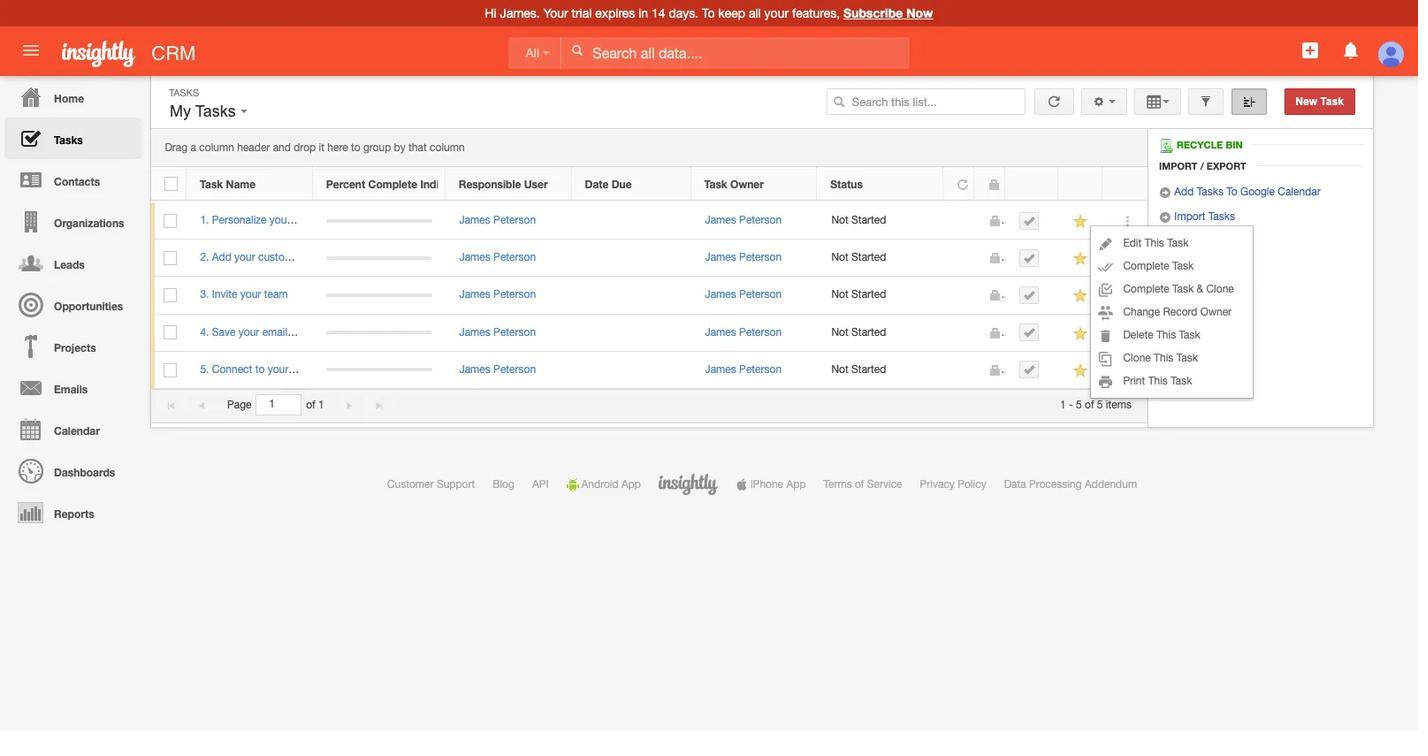 Task type: vqa. For each thing, say whether or not it's contained in the screenshot.
bottommost list image
no



Task type: describe. For each thing, give the bounding box(es) containing it.
customer support
[[387, 478, 475, 491]]

my tasks button
[[165, 98, 252, 125]]

your for team
[[240, 289, 261, 301]]

0 horizontal spatial clone
[[1123, 352, 1151, 364]]

app for iphone app
[[786, 478, 806, 491]]

features,
[[792, 6, 840, 20]]

started for 4. save your emails
[[851, 326, 886, 338]]

1 horizontal spatial to
[[351, 142, 360, 154]]

not started for 4. save your emails
[[831, 326, 886, 338]]

responsible
[[459, 178, 521, 191]]

edit this task link
[[1091, 232, 1253, 255]]

hi james. your trial expires in 14 days. to keep all your features, subscribe now
[[485, 5, 933, 20]]

date due
[[585, 178, 632, 191]]

notifications image
[[1340, 40, 1361, 61]]

api link
[[532, 478, 549, 491]]

search image
[[833, 95, 845, 108]]

hi
[[485, 6, 497, 20]]

contacts link
[[4, 159, 141, 201]]

connect
[[212, 363, 252, 376]]

complete for complete task
[[1123, 260, 1169, 272]]

customers
[[258, 251, 308, 264]]

mark this task complete image for 1. personalize your account
[[1023, 214, 1036, 227]]

recycle bin link
[[1159, 139, 1252, 153]]

drag
[[165, 142, 188, 154]]

calendar inside navigation
[[54, 424, 100, 438]]

and inside row
[[313, 363, 331, 376]]

google
[[1240, 186, 1275, 198]]

this for delete
[[1156, 329, 1176, 341]]

&
[[1197, 283, 1203, 295]]

user
[[524, 178, 548, 191]]

0% complete image
[[327, 331, 432, 334]]

dashboards link
[[4, 450, 141, 492]]

1 column from the left
[[199, 142, 234, 154]]

leads link
[[4, 242, 141, 284]]

this for clone
[[1154, 352, 1174, 364]]

show sidebar image
[[1243, 95, 1255, 108]]

team
[[264, 289, 288, 301]]

started for 3. invite your team
[[851, 289, 886, 301]]

invite
[[212, 289, 237, 301]]

calendar link
[[4, 408, 141, 450]]

0 horizontal spatial 1
[[318, 399, 324, 411]]

repeating task image
[[957, 178, 969, 191]]

by
[[394, 142, 406, 154]]

following image for 5. connect to your files and apps
[[1073, 362, 1090, 379]]

files
[[291, 363, 310, 376]]

tasks for add tasks to google calendar
[[1197, 186, 1224, 198]]

private task image for customers
[[989, 252, 1001, 265]]

2.
[[200, 251, 209, 264]]

4. save your emails
[[200, 326, 293, 338]]

reports link
[[4, 492, 141, 533]]

3.
[[200, 289, 209, 301]]

3. invite your team link
[[200, 289, 297, 301]]

it
[[319, 142, 324, 154]]

tasks up my
[[169, 88, 199, 98]]

policy
[[958, 478, 986, 491]]

due
[[612, 178, 632, 191]]

2 horizontal spatial of
[[1085, 399, 1094, 411]]

not for 1. personalize your account
[[831, 214, 849, 226]]

tasks link
[[4, 118, 141, 159]]

print this task
[[1123, 375, 1192, 387]]

1 horizontal spatial add
[[1174, 186, 1194, 198]]

import tasks link
[[1159, 211, 1235, 224]]

import / export
[[1159, 160, 1246, 172]]

clone this task link
[[1091, 347, 1253, 370]]

print
[[1123, 375, 1145, 387]]

circle arrow right image
[[1159, 187, 1171, 199]]

api
[[532, 478, 549, 491]]

this for print
[[1148, 375, 1168, 387]]

row group containing 1. personalize your account
[[151, 202, 1148, 389]]

tasks for export tasks
[[1209, 235, 1235, 248]]

1.
[[200, 214, 209, 226]]

your left "files"
[[268, 363, 288, 376]]

my tasks
[[170, 103, 240, 120]]

to inside hi james. your trial expires in 14 days. to keep all your features, subscribe now
[[702, 6, 715, 20]]

import for import tasks
[[1174, 211, 1205, 223]]

0 horizontal spatial owner
[[730, 178, 764, 191]]

crm
[[151, 42, 196, 65]]

export tasks link
[[1159, 235, 1235, 248]]

2. add your customers
[[200, 251, 308, 264]]

cog image
[[1093, 95, 1105, 108]]

not started cell for 4. save your emails
[[818, 314, 944, 352]]

keep
[[718, 6, 745, 20]]

tasks for my tasks
[[195, 103, 236, 120]]

mark this task complete image for 4. save your emails
[[1023, 326, 1036, 339]]

export tasks
[[1171, 235, 1235, 248]]

following image for 3. invite your team
[[1073, 288, 1090, 305]]

status
[[830, 178, 863, 191]]

customer support link
[[387, 478, 475, 491]]

page
[[227, 399, 252, 411]]

addendum
[[1085, 478, 1137, 491]]

james.
[[500, 6, 540, 20]]

private task image for 1. personalize your account
[[989, 215, 1001, 227]]

days.
[[669, 6, 699, 20]]

-
[[1069, 399, 1073, 411]]

edit this task
[[1123, 237, 1189, 249]]

subscribe now link
[[844, 5, 933, 20]]

1. personalize your account
[[200, 214, 332, 226]]

reports
[[54, 507, 94, 521]]

/
[[1200, 160, 1204, 172]]

your for customers
[[234, 251, 255, 264]]

my
[[170, 103, 191, 120]]

row containing 2. add your customers
[[151, 240, 1148, 277]]

private task image for 5. connect to your files and apps
[[989, 364, 1001, 376]]

delete this task
[[1123, 329, 1200, 341]]

change record owner
[[1123, 306, 1232, 318]]

group
[[363, 142, 391, 154]]

mark this task complete image for 2. add your customers
[[1023, 252, 1036, 264]]

recycle bin
[[1177, 139, 1243, 150]]

support
[[437, 478, 475, 491]]

tasks inside navigation
[[54, 134, 83, 147]]

record
[[1163, 306, 1198, 318]]

row containing 5. connect to your files and apps
[[151, 352, 1148, 389]]

emails
[[54, 383, 88, 396]]

projects link
[[4, 325, 141, 367]]

all
[[749, 6, 761, 20]]

emails link
[[4, 367, 141, 408]]

that
[[409, 142, 427, 154]]

0 vertical spatial clone
[[1206, 283, 1234, 295]]

complete task link
[[1091, 255, 1253, 278]]

1 horizontal spatial to
[[1227, 186, 1238, 198]]

add tasks to google calendar link
[[1159, 186, 1321, 199]]

home
[[54, 92, 84, 105]]

dashboards
[[54, 466, 115, 479]]

data processing addendum link
[[1004, 478, 1137, 491]]

not started cell for 1. personalize your account
[[818, 202, 944, 240]]

blog
[[493, 478, 514, 491]]

mark this task complete image for 5. connect to your files and apps
[[1023, 364, 1036, 376]]

privacy policy
[[920, 478, 986, 491]]

refresh list image
[[1046, 95, 1063, 108]]

started for 1. personalize your account
[[851, 214, 886, 226]]



Task type: locate. For each thing, give the bounding box(es) containing it.
1 field
[[257, 395, 301, 414]]

tasks down import tasks
[[1209, 235, 1235, 248]]

1 following image from the top
[[1073, 250, 1090, 267]]

service
[[867, 478, 902, 491]]

0 horizontal spatial export
[[1174, 235, 1206, 248]]

complete
[[368, 178, 417, 191], [1123, 260, 1169, 272], [1123, 283, 1169, 295]]

privacy policy link
[[920, 478, 986, 491]]

5 started from the top
[[851, 363, 886, 376]]

1 horizontal spatial clone
[[1206, 283, 1234, 295]]

1 vertical spatial import
[[1174, 211, 1205, 223]]

date
[[585, 178, 609, 191]]

add
[[1174, 186, 1194, 198], [212, 251, 231, 264]]

1 vertical spatial add
[[212, 251, 231, 264]]

to right connect
[[255, 363, 265, 376]]

1 vertical spatial export
[[1174, 235, 1206, 248]]

to left keep at top right
[[702, 6, 715, 20]]

all
[[526, 46, 539, 60]]

1 horizontal spatial 1
[[1060, 399, 1066, 411]]

row
[[151, 167, 1147, 201], [151, 202, 1148, 240], [151, 240, 1148, 277], [151, 277, 1148, 314], [151, 314, 1148, 352], [151, 352, 1148, 389]]

not
[[831, 214, 849, 226], [831, 251, 849, 264], [831, 289, 849, 301], [831, 326, 849, 338], [831, 363, 849, 376]]

this down 'delete this task' at the right
[[1154, 352, 1174, 364]]

14
[[652, 6, 665, 20]]

complete task & clone link
[[1091, 278, 1253, 301]]

not for 2. add your customers
[[831, 251, 849, 264]]

1 left -
[[1060, 399, 1066, 411]]

4 mark this task complete image from the top
[[1023, 326, 1036, 339]]

not started for 2. add your customers
[[831, 251, 886, 264]]

2 following image from the top
[[1073, 288, 1090, 305]]

private task image
[[989, 252, 1001, 265], [989, 327, 1001, 339]]

tasks up import tasks
[[1197, 186, 1224, 198]]

tasks right my
[[195, 103, 236, 120]]

of right -
[[1085, 399, 1094, 411]]

2 column from the left
[[430, 142, 465, 154]]

app right the android
[[621, 478, 641, 491]]

add right circle arrow right icon
[[1174, 186, 1194, 198]]

clone right the &
[[1206, 283, 1234, 295]]

calendar right google
[[1278, 186, 1321, 198]]

started for 2. add your customers
[[851, 251, 886, 264]]

this right edit
[[1145, 237, 1164, 249]]

recycle
[[1177, 139, 1223, 150]]

account
[[293, 214, 332, 226]]

this for edit
[[1145, 237, 1164, 249]]

tasks down add tasks to google calendar link
[[1208, 211, 1235, 223]]

add inside row
[[212, 251, 231, 264]]

2 5 from the left
[[1097, 399, 1103, 411]]

clone this task
[[1123, 352, 1198, 364]]

apps
[[334, 363, 358, 376]]

1 vertical spatial and
[[313, 363, 331, 376]]

0 horizontal spatial to
[[255, 363, 265, 376]]

0 horizontal spatial calendar
[[54, 424, 100, 438]]

cell
[[313, 202, 446, 240], [572, 202, 691, 240], [944, 202, 975, 240], [1006, 202, 1059, 240], [313, 240, 446, 277], [572, 240, 691, 277], [944, 240, 975, 277], [1006, 240, 1059, 277], [313, 277, 446, 314], [572, 277, 691, 314], [944, 277, 975, 314], [1006, 277, 1059, 314], [572, 314, 691, 352], [944, 314, 975, 352], [1006, 314, 1059, 352], [313, 352, 446, 389], [572, 352, 691, 389], [944, 352, 975, 389], [1006, 352, 1059, 389]]

import for import / export
[[1159, 160, 1198, 172]]

of right terms
[[855, 478, 864, 491]]

2. add your customers link
[[200, 251, 317, 264]]

4 not started cell from the top
[[818, 314, 944, 352]]

complete down edit this task
[[1123, 260, 1169, 272]]

4. save your emails link
[[200, 326, 302, 338]]

to inside row
[[255, 363, 265, 376]]

1 vertical spatial following image
[[1073, 288, 1090, 305]]

1 private task image from the top
[[989, 252, 1001, 265]]

your left team
[[240, 289, 261, 301]]

1 app from the left
[[621, 478, 641, 491]]

save
[[212, 326, 236, 338]]

2 row from the top
[[151, 202, 1148, 240]]

None checkbox
[[164, 214, 177, 228], [164, 288, 177, 303], [164, 214, 177, 228], [164, 288, 177, 303]]

not started for 5. connect to your files and apps
[[831, 363, 886, 376]]

delete
[[1123, 329, 1153, 341]]

your for account
[[270, 214, 290, 226]]

export down "bin"
[[1207, 160, 1246, 172]]

tasks inside button
[[195, 103, 236, 120]]

5. connect to your files and apps link
[[200, 363, 366, 376]]

3 not started from the top
[[831, 289, 886, 301]]

0 vertical spatial to
[[702, 6, 715, 20]]

not started cell for 2. add your customers
[[818, 240, 944, 277]]

following image up -
[[1073, 362, 1090, 379]]

following image left circle arrow right image
[[1073, 213, 1090, 230]]

None checkbox
[[164, 177, 178, 191], [164, 251, 177, 265], [164, 326, 177, 340], [164, 363, 177, 377], [164, 177, 178, 191], [164, 251, 177, 265], [164, 326, 177, 340], [164, 363, 177, 377]]

1
[[318, 399, 324, 411], [1060, 399, 1066, 411]]

processing
[[1029, 478, 1082, 491]]

1 horizontal spatial owner
[[1200, 306, 1232, 318]]

5 left "items"
[[1097, 399, 1103, 411]]

1 not started cell from the top
[[818, 202, 944, 240]]

mark this task complete image for 3. invite your team
[[1023, 289, 1036, 301]]

not started cell for 3. invite your team
[[818, 277, 944, 314]]

to left google
[[1227, 186, 1238, 198]]

james peterson link
[[459, 214, 536, 226], [705, 214, 782, 226], [459, 251, 536, 264], [705, 251, 782, 264], [459, 289, 536, 301], [705, 289, 782, 301], [459, 326, 536, 338], [705, 326, 782, 338], [459, 363, 536, 376], [705, 363, 782, 376]]

following image for 2. add your customers
[[1073, 250, 1090, 267]]

4 not from the top
[[831, 326, 849, 338]]

2 following image from the top
[[1073, 325, 1090, 342]]

of 1
[[306, 399, 324, 411]]

0 vertical spatial to
[[351, 142, 360, 154]]

row group
[[151, 202, 1148, 389]]

1 mark this task complete image from the top
[[1023, 214, 1036, 227]]

privacy
[[920, 478, 955, 491]]

iphone app
[[751, 478, 806, 491]]

5
[[1076, 399, 1082, 411], [1097, 399, 1103, 411]]

2 mark this task complete image from the top
[[1023, 252, 1036, 264]]

your right save
[[239, 326, 259, 338]]

name
[[226, 178, 256, 191]]

mark this task complete image
[[1023, 214, 1036, 227], [1023, 252, 1036, 264], [1023, 289, 1036, 301], [1023, 326, 1036, 339], [1023, 364, 1036, 376]]

column right that
[[430, 142, 465, 154]]

1. personalize your account link
[[200, 214, 340, 226]]

your up 3. invite your team
[[234, 251, 255, 264]]

complete inside row
[[368, 178, 417, 191]]

complete down by
[[368, 178, 417, 191]]

drop
[[294, 142, 316, 154]]

calendar up dashboards link
[[54, 424, 100, 438]]

following image
[[1073, 250, 1090, 267], [1073, 288, 1090, 305]]

1 not started from the top
[[831, 214, 886, 226]]

data processing addendum
[[1004, 478, 1137, 491]]

3 following image from the top
[[1073, 362, 1090, 379]]

1 horizontal spatial column
[[430, 142, 465, 154]]

customer
[[387, 478, 434, 491]]

2 not started cell from the top
[[818, 240, 944, 277]]

private task image for emails
[[989, 327, 1001, 339]]

import
[[1159, 160, 1198, 172], [1174, 211, 1205, 223]]

to
[[351, 142, 360, 154], [255, 363, 265, 376]]

3 mark this task complete image from the top
[[1023, 289, 1036, 301]]

0 vertical spatial following image
[[1073, 250, 1090, 267]]

0 vertical spatial owner
[[730, 178, 764, 191]]

not for 5. connect to your files and apps
[[831, 363, 849, 376]]

following image
[[1073, 213, 1090, 230], [1073, 325, 1090, 342], [1073, 362, 1090, 379]]

edit
[[1123, 237, 1142, 249]]

complete up change
[[1123, 283, 1169, 295]]

not started for 3. invite your team
[[831, 289, 886, 301]]

blog link
[[493, 478, 514, 491]]

1 vertical spatial clone
[[1123, 352, 1151, 364]]

app for android app
[[621, 478, 641, 491]]

print this task link
[[1091, 370, 1253, 393]]

complete task
[[1123, 260, 1194, 272]]

terms of service
[[823, 478, 902, 491]]

0 vertical spatial calendar
[[1278, 186, 1321, 198]]

0 horizontal spatial column
[[199, 142, 234, 154]]

4 started from the top
[[851, 326, 886, 338]]

1 vertical spatial to
[[1227, 186, 1238, 198]]

5 not from the top
[[831, 363, 849, 376]]

1 horizontal spatial 5
[[1097, 399, 1103, 411]]

tasks up contacts link
[[54, 134, 83, 147]]

not started cell
[[818, 202, 944, 240], [818, 240, 944, 277], [818, 277, 944, 314], [818, 314, 944, 352], [818, 352, 944, 389]]

1 vertical spatial following image
[[1073, 325, 1090, 342]]

and left drop
[[273, 142, 291, 154]]

1 right 1 field
[[318, 399, 324, 411]]

android
[[581, 478, 619, 491]]

export down import tasks link at the right of page
[[1174, 235, 1206, 248]]

this
[[1145, 237, 1164, 249], [1156, 329, 1176, 341], [1154, 352, 1174, 364], [1148, 375, 1168, 387]]

organizations link
[[4, 201, 141, 242]]

iphone app link
[[736, 478, 806, 491]]

1 vertical spatial to
[[255, 363, 265, 376]]

calendar
[[1278, 186, 1321, 198], [54, 424, 100, 438]]

row containing 1. personalize your account
[[151, 202, 1148, 240]]

5 row from the top
[[151, 314, 1148, 352]]

import right circle arrow right image
[[1174, 211, 1205, 223]]

this up clone this task
[[1156, 329, 1176, 341]]

1 vertical spatial complete
[[1123, 260, 1169, 272]]

2 vertical spatial following image
[[1073, 362, 1090, 379]]

new
[[1296, 95, 1318, 108]]

started
[[851, 214, 886, 226], [851, 251, 886, 264], [851, 289, 886, 301], [851, 326, 886, 338], [851, 363, 886, 376]]

contacts
[[54, 175, 100, 188]]

2 not started from the top
[[831, 251, 886, 264]]

not for 4. save your emails
[[831, 326, 849, 338]]

white image
[[571, 44, 584, 57]]

tasks for import tasks
[[1208, 211, 1235, 223]]

0 vertical spatial add
[[1174, 186, 1194, 198]]

not started cell for 5. connect to your files and apps
[[818, 352, 944, 389]]

circle arrow right image
[[1159, 211, 1171, 224]]

0 vertical spatial and
[[273, 142, 291, 154]]

0 horizontal spatial app
[[621, 478, 641, 491]]

Search all data.... text field
[[562, 37, 910, 69]]

1 vertical spatial owner
[[1200, 306, 1232, 318]]

1 horizontal spatial of
[[855, 478, 864, 491]]

clone down delete
[[1123, 352, 1151, 364]]

1 following image from the top
[[1073, 213, 1090, 230]]

show list view filters image
[[1200, 95, 1212, 108]]

0 vertical spatial import
[[1159, 160, 1198, 172]]

1 5 from the left
[[1076, 399, 1082, 411]]

private task image
[[988, 178, 1000, 191], [989, 215, 1001, 227], [989, 289, 1001, 302], [989, 364, 1001, 376]]

5 mark this task complete image from the top
[[1023, 364, 1036, 376]]

trial
[[572, 6, 592, 20]]

your left "account"
[[270, 214, 290, 226]]

add tasks to google calendar
[[1171, 186, 1321, 198]]

0 horizontal spatial to
[[702, 6, 715, 20]]

app right iphone
[[786, 478, 806, 491]]

export
[[1207, 160, 1246, 172], [1174, 235, 1206, 248]]

your right 'all'
[[764, 6, 789, 20]]

3 started from the top
[[851, 289, 886, 301]]

following image left delete
[[1073, 325, 1090, 342]]

android app link
[[566, 478, 641, 491]]

column right a at the left of the page
[[199, 142, 234, 154]]

tasks
[[169, 88, 199, 98], [195, 103, 236, 120], [54, 134, 83, 147], [1197, 186, 1224, 198], [1208, 211, 1235, 223], [1209, 235, 1235, 248]]

indicator
[[420, 178, 465, 191]]

not started
[[831, 214, 886, 226], [831, 251, 886, 264], [831, 289, 886, 301], [831, 326, 886, 338], [831, 363, 886, 376]]

delete this task link
[[1091, 324, 1253, 347]]

1 vertical spatial calendar
[[54, 424, 100, 438]]

and
[[273, 142, 291, 154], [313, 363, 331, 376]]

opportunities
[[54, 300, 123, 313]]

now
[[906, 5, 933, 20]]

2 not from the top
[[831, 251, 849, 264]]

and right "files"
[[313, 363, 331, 376]]

0 horizontal spatial of
[[306, 399, 315, 411]]

navigation containing home
[[0, 76, 141, 533]]

0 vertical spatial export
[[1207, 160, 1246, 172]]

task name
[[200, 178, 256, 191]]

Search this list... text field
[[827, 88, 1025, 115]]

your inside hi james. your trial expires in 14 days. to keep all your features, subscribe now
[[764, 6, 789, 20]]

3. invite your team
[[200, 289, 288, 301]]

1 row from the top
[[151, 167, 1147, 201]]

0 horizontal spatial add
[[212, 251, 231, 264]]

personalize
[[212, 214, 267, 226]]

4 not started from the top
[[831, 326, 886, 338]]

this down clone this task
[[1148, 375, 1168, 387]]

james
[[459, 214, 491, 226], [705, 214, 736, 226], [459, 251, 491, 264], [705, 251, 736, 264], [459, 289, 491, 301], [705, 289, 736, 301], [459, 326, 491, 338], [705, 326, 736, 338], [459, 363, 491, 376], [705, 363, 736, 376]]

1 - 5 of 5 items
[[1060, 399, 1132, 411]]

5 right -
[[1076, 399, 1082, 411]]

row containing 4. save your emails
[[151, 314, 1148, 352]]

row containing 3. invite your team
[[151, 277, 1148, 314]]

row containing task name
[[151, 167, 1147, 201]]

private task image for 3. invite your team
[[989, 289, 1001, 302]]

your for emails
[[239, 326, 259, 338]]

2 private task image from the top
[[989, 327, 1001, 339]]

2 vertical spatial complete
[[1123, 283, 1169, 295]]

complete for complete task & clone
[[1123, 283, 1169, 295]]

3 not started cell from the top
[[818, 277, 944, 314]]

change record owner link
[[1091, 301, 1253, 324]]

0 horizontal spatial 5
[[1076, 399, 1082, 411]]

0 horizontal spatial and
[[273, 142, 291, 154]]

following image for 4. save your emails
[[1073, 325, 1090, 342]]

to right here
[[351, 142, 360, 154]]

terms of service link
[[823, 478, 902, 491]]

1 horizontal spatial and
[[313, 363, 331, 376]]

1 horizontal spatial app
[[786, 478, 806, 491]]

organizations
[[54, 217, 124, 230]]

0 vertical spatial following image
[[1073, 213, 1090, 230]]

subscribe
[[844, 5, 903, 20]]

1 horizontal spatial export
[[1207, 160, 1246, 172]]

1 vertical spatial private task image
[[989, 327, 1001, 339]]

leads
[[54, 258, 85, 271]]

following image for 1. personalize your account
[[1073, 213, 1090, 230]]

navigation
[[0, 76, 141, 533]]

import tasks
[[1171, 211, 1235, 223]]

import left /
[[1159, 160, 1198, 172]]

add right the 2.
[[212, 251, 231, 264]]

header
[[237, 142, 270, 154]]

started for 5. connect to your files and apps
[[851, 363, 886, 376]]

3 row from the top
[[151, 240, 1148, 277]]

projects
[[54, 341, 96, 355]]

2 app from the left
[[786, 478, 806, 491]]

1 horizontal spatial calendar
[[1278, 186, 1321, 198]]

6 row from the top
[[151, 352, 1148, 389]]

task owner
[[704, 178, 764, 191]]

2 started from the top
[[851, 251, 886, 264]]

0 vertical spatial private task image
[[989, 252, 1001, 265]]

3 not from the top
[[831, 289, 849, 301]]

5 not started cell from the top
[[818, 352, 944, 389]]

of right 1 field
[[306, 399, 315, 411]]

not started for 1. personalize your account
[[831, 214, 886, 226]]

0 vertical spatial complete
[[368, 178, 417, 191]]

5 not started from the top
[[831, 363, 886, 376]]

1 started from the top
[[851, 214, 886, 226]]

not for 3. invite your team
[[831, 289, 849, 301]]

4 row from the top
[[151, 277, 1148, 314]]

1 not from the top
[[831, 214, 849, 226]]



